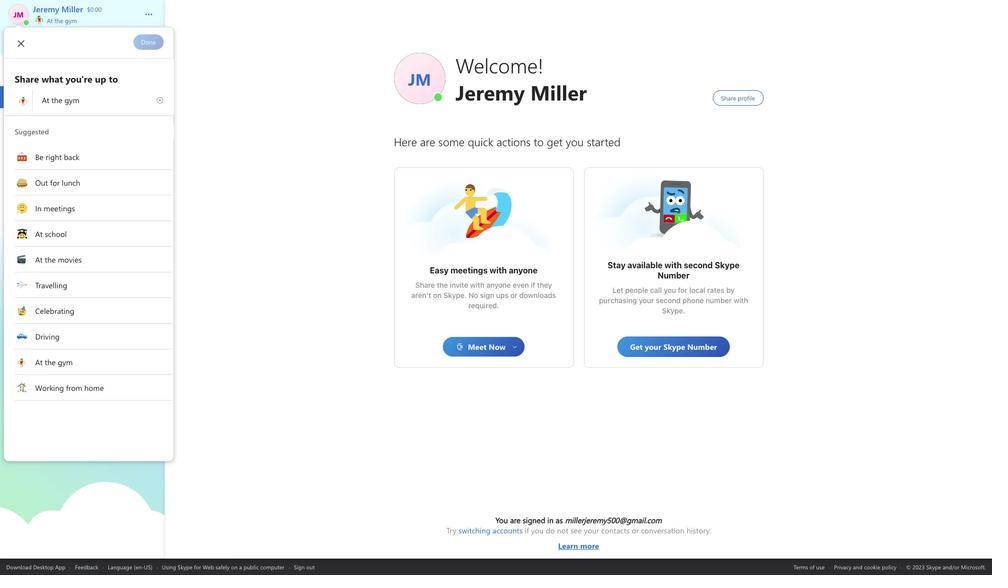 Task type: vqa. For each thing, say whether or not it's contained in the screenshot.
the Type a message
no



Task type: locate. For each thing, give the bounding box(es) containing it.
1 vertical spatial if
[[525, 526, 529, 536]]

using skype for web safely on a public computer link
[[162, 563, 284, 571]]

cookie
[[864, 563, 880, 571]]

1 vertical spatial skype
[[178, 563, 192, 571]]

anyone up ups
[[486, 281, 511, 289]]

groups,
[[48, 37, 71, 47]]

feedback link
[[75, 563, 98, 571]]

0 vertical spatial anyone
[[509, 266, 538, 275]]

second inside let people call you for local rates by purchasing your second phone number with skype.
[[656, 296, 681, 305]]

signed
[[523, 515, 545, 526]]

number
[[706, 296, 732, 305]]

or right contacts
[[632, 526, 639, 536]]

stay
[[608, 261, 626, 270]]

if inside try switching accounts if you do not see your contacts or conversation history. learn more
[[525, 526, 529, 536]]

terms of use link
[[794, 563, 825, 571]]

the inside button
[[55, 16, 63, 25]]

0 vertical spatial you
[[664, 286, 676, 295]]

1 horizontal spatial your
[[639, 296, 654, 305]]

1 horizontal spatial you
[[664, 286, 676, 295]]

0 horizontal spatial you
[[531, 526, 544, 536]]

your inside try switching accounts if you do not see your contacts or conversation history. learn more
[[584, 526, 599, 536]]

skype up 'by'
[[715, 261, 740, 270]]

call
[[650, 286, 662, 295]]

if up downloads
[[531, 281, 535, 289]]

in
[[547, 515, 554, 526]]

1 horizontal spatial on
[[433, 291, 442, 300]]

safely
[[216, 563, 230, 571]]

1 vertical spatial skype.
[[662, 306, 685, 315]]

with inside let people call you for local rates by purchasing your second phone number with skype.
[[734, 296, 748, 305]]

0 vertical spatial second
[[684, 261, 713, 270]]

download
[[6, 563, 32, 571]]

rates
[[707, 286, 725, 295]]

let
[[613, 286, 623, 295]]

the for gym
[[55, 16, 63, 25]]

or
[[510, 291, 518, 300], [632, 526, 639, 536]]

anyone up even
[[509, 266, 538, 275]]

on inside share the invite with anyone even if they aren't on skype. no sign ups or downloads required.
[[433, 291, 442, 300]]

second up local
[[684, 261, 713, 270]]

1 vertical spatial for
[[194, 563, 201, 571]]

you inside try switching accounts if you do not see your contacts or conversation history. learn more
[[531, 526, 544, 536]]

skype. down phone
[[662, 306, 685, 315]]

language (en-us)
[[108, 563, 152, 571]]

for left web
[[194, 563, 201, 571]]

1 vertical spatial second
[[656, 296, 681, 305]]

1 horizontal spatial second
[[684, 261, 713, 270]]

mansurfer
[[453, 183, 490, 194]]

0 vertical spatial or
[[510, 291, 518, 300]]

0 horizontal spatial on
[[231, 563, 238, 571]]

0 vertical spatial skype.
[[443, 291, 467, 300]]

for left local
[[678, 286, 688, 295]]

download desktop app link
[[6, 563, 65, 571]]

privacy and cookie policy
[[834, 563, 897, 571]]

sign out link
[[294, 563, 315, 571]]

and
[[853, 563, 863, 571]]

local
[[689, 286, 705, 295]]

0 vertical spatial your
[[639, 296, 654, 305]]

your right see
[[584, 526, 599, 536]]

skype right using
[[178, 563, 192, 571]]

people, groups, messages, web button
[[8, 33, 136, 51]]

the right "at" on the left
[[55, 16, 63, 25]]

not
[[557, 526, 568, 536]]

if
[[531, 281, 535, 289], [525, 526, 529, 536]]

anyone
[[509, 266, 538, 275], [486, 281, 511, 289]]

with
[[665, 261, 682, 270], [490, 266, 507, 275], [470, 281, 485, 289], [734, 296, 748, 305]]

1 horizontal spatial if
[[531, 281, 535, 289]]

whosthis
[[643, 178, 675, 189]]

the down easy
[[437, 281, 448, 289]]

download desktop app
[[6, 563, 65, 571]]

with up ups
[[490, 266, 507, 275]]

language (en-us) link
[[108, 563, 152, 571]]

1 vertical spatial or
[[632, 526, 639, 536]]

0 vertical spatial on
[[433, 291, 442, 300]]

you left do
[[531, 526, 544, 536]]

0 vertical spatial if
[[531, 281, 535, 289]]

0 horizontal spatial second
[[656, 296, 681, 305]]

us)
[[144, 563, 152, 571]]

if right 'are'
[[525, 526, 529, 536]]

as
[[556, 515, 563, 526]]

1 vertical spatial your
[[584, 526, 599, 536]]

0 vertical spatial the
[[55, 16, 63, 25]]

feedback
[[75, 563, 98, 571]]

privacy
[[834, 563, 852, 571]]

second
[[684, 261, 713, 270], [656, 296, 681, 305]]

you right call
[[664, 286, 676, 295]]

0 horizontal spatial if
[[525, 526, 529, 536]]

or right ups
[[510, 291, 518, 300]]

do
[[546, 526, 555, 536]]

0 vertical spatial skype
[[715, 261, 740, 270]]

of
[[810, 563, 815, 571]]

with up number
[[665, 261, 682, 270]]

the inside share the invite with anyone even if they aren't on skype. no sign ups or downloads required.
[[437, 281, 448, 289]]

on left the a
[[231, 563, 238, 571]]

second inside the stay available with second skype number
[[684, 261, 713, 270]]

0 vertical spatial for
[[678, 286, 688, 295]]

learn
[[558, 541, 578, 551]]

privacy and cookie policy link
[[834, 563, 897, 571]]

aren't
[[411, 291, 431, 300]]

meetings
[[451, 266, 488, 275]]

using
[[162, 563, 176, 571]]

1 vertical spatial anyone
[[486, 281, 511, 289]]

1 horizontal spatial for
[[678, 286, 688, 295]]

easy
[[430, 266, 449, 275]]

number
[[658, 271, 690, 280]]

1 horizontal spatial skype.
[[662, 306, 685, 315]]

for
[[678, 286, 688, 295], [194, 563, 201, 571]]

you
[[664, 286, 676, 295], [531, 526, 544, 536]]

use
[[816, 563, 825, 571]]

with down 'by'
[[734, 296, 748, 305]]

1 vertical spatial the
[[437, 281, 448, 289]]

0 horizontal spatial the
[[55, 16, 63, 25]]

0 horizontal spatial skype.
[[443, 291, 467, 300]]

are
[[510, 515, 521, 526]]

your
[[639, 296, 654, 305], [584, 526, 599, 536]]

phone
[[683, 296, 704, 305]]

no
[[469, 291, 478, 300]]

on
[[433, 291, 442, 300], [231, 563, 238, 571]]

1 horizontal spatial skype
[[715, 261, 740, 270]]

0 horizontal spatial skype
[[178, 563, 192, 571]]

0 horizontal spatial or
[[510, 291, 518, 300]]

with up no
[[470, 281, 485, 289]]

skype.
[[443, 291, 467, 300], [662, 306, 685, 315]]

1 vertical spatial on
[[231, 563, 238, 571]]

0 horizontal spatial your
[[584, 526, 599, 536]]

1 horizontal spatial or
[[632, 526, 639, 536]]

for inside let people call you for local rates by purchasing your second phone number with skype.
[[678, 286, 688, 295]]

on down share
[[433, 291, 442, 300]]

by
[[726, 286, 735, 295]]

1 horizontal spatial the
[[437, 281, 448, 289]]

1 vertical spatial you
[[531, 526, 544, 536]]

0 horizontal spatial for
[[194, 563, 201, 571]]

tab list
[[0, 58, 165, 86]]

your down call
[[639, 296, 654, 305]]

purchasing
[[599, 296, 637, 305]]

skype. down invite
[[443, 291, 467, 300]]

easy meetings with anyone
[[430, 266, 538, 275]]

let people call you for local rates by purchasing your second phone number with skype.
[[599, 286, 750, 315]]

skype
[[715, 261, 740, 270], [178, 563, 192, 571]]

available
[[628, 261, 663, 270]]

accounts
[[493, 526, 523, 536]]

second down call
[[656, 296, 681, 305]]

the
[[55, 16, 63, 25], [437, 281, 448, 289]]

they
[[537, 281, 552, 289]]

terms
[[794, 563, 808, 571]]



Task type: describe. For each thing, give the bounding box(es) containing it.
messages,
[[73, 37, 106, 47]]

skype. inside let people call you for local rates by purchasing your second phone number with skype.
[[662, 306, 685, 315]]

language
[[108, 563, 132, 571]]

(en-
[[134, 563, 144, 571]]

at the gym button
[[33, 14, 134, 25]]

or inside try switching accounts if you do not see your contacts or conversation history. learn more
[[632, 526, 639, 536]]

Edit mood message text field
[[41, 94, 154, 106]]

out
[[306, 563, 315, 571]]

the for invite
[[437, 281, 448, 289]]

you
[[496, 515, 508, 526]]

see
[[571, 526, 582, 536]]

people, groups, messages, web
[[23, 37, 121, 47]]

terms of use
[[794, 563, 825, 571]]

anyone inside share the invite with anyone even if they aren't on skype. no sign ups or downloads required.
[[486, 281, 511, 289]]

switching
[[459, 526, 490, 536]]

contacts
[[601, 526, 630, 536]]

skype. inside share the invite with anyone even if they aren't on skype. no sign ups or downloads required.
[[443, 291, 467, 300]]

skype inside the stay available with second skype number
[[715, 261, 740, 270]]

a
[[239, 563, 242, 571]]

history.
[[687, 526, 711, 536]]

at the gym
[[45, 16, 77, 25]]

your inside let people call you for local rates by purchasing your second phone number with skype.
[[639, 296, 654, 305]]

you are signed in as
[[496, 515, 565, 526]]

public
[[244, 563, 259, 571]]

if inside share the invite with anyone even if they aren't on skype. no sign ups or downloads required.
[[531, 281, 535, 289]]

required.
[[468, 301, 499, 310]]

try switching accounts if you do not see your contacts or conversation history. learn more
[[446, 526, 711, 551]]

with inside the stay available with second skype number
[[665, 261, 682, 270]]

conversation
[[641, 526, 684, 536]]

gym
[[65, 16, 77, 25]]

share the invite with anyone even if they aren't on skype. no sign ups or downloads required.
[[411, 281, 558, 310]]

learn more link
[[446, 536, 711, 551]]

or inside share the invite with anyone even if they aren't on skype. no sign ups or downloads required.
[[510, 291, 518, 300]]

you inside let people call you for local rates by purchasing your second phone number with skype.
[[664, 286, 676, 295]]

sign
[[480, 291, 494, 300]]

more
[[580, 541, 599, 551]]

people,
[[23, 37, 46, 47]]

desktop
[[33, 563, 54, 571]]

web
[[108, 37, 121, 47]]

web
[[203, 563, 214, 571]]

try
[[446, 526, 456, 536]]

at
[[47, 16, 53, 25]]

downloads
[[519, 291, 556, 300]]

share
[[415, 281, 435, 289]]

ups
[[496, 291, 509, 300]]

switching accounts link
[[459, 526, 523, 536]]

even
[[513, 281, 529, 289]]

using skype for web safely on a public computer
[[162, 563, 284, 571]]

sign
[[294, 563, 305, 571]]

with inside share the invite with anyone even if they aren't on skype. no sign ups or downloads required.
[[470, 281, 485, 289]]

app
[[55, 563, 65, 571]]

policy
[[882, 563, 897, 571]]

invite
[[450, 281, 468, 289]]

sign out
[[294, 563, 315, 571]]

bell
[[52, 325, 65, 336]]

stay available with second skype number
[[608, 261, 742, 280]]

computer
[[260, 563, 284, 571]]

people
[[625, 286, 648, 295]]



